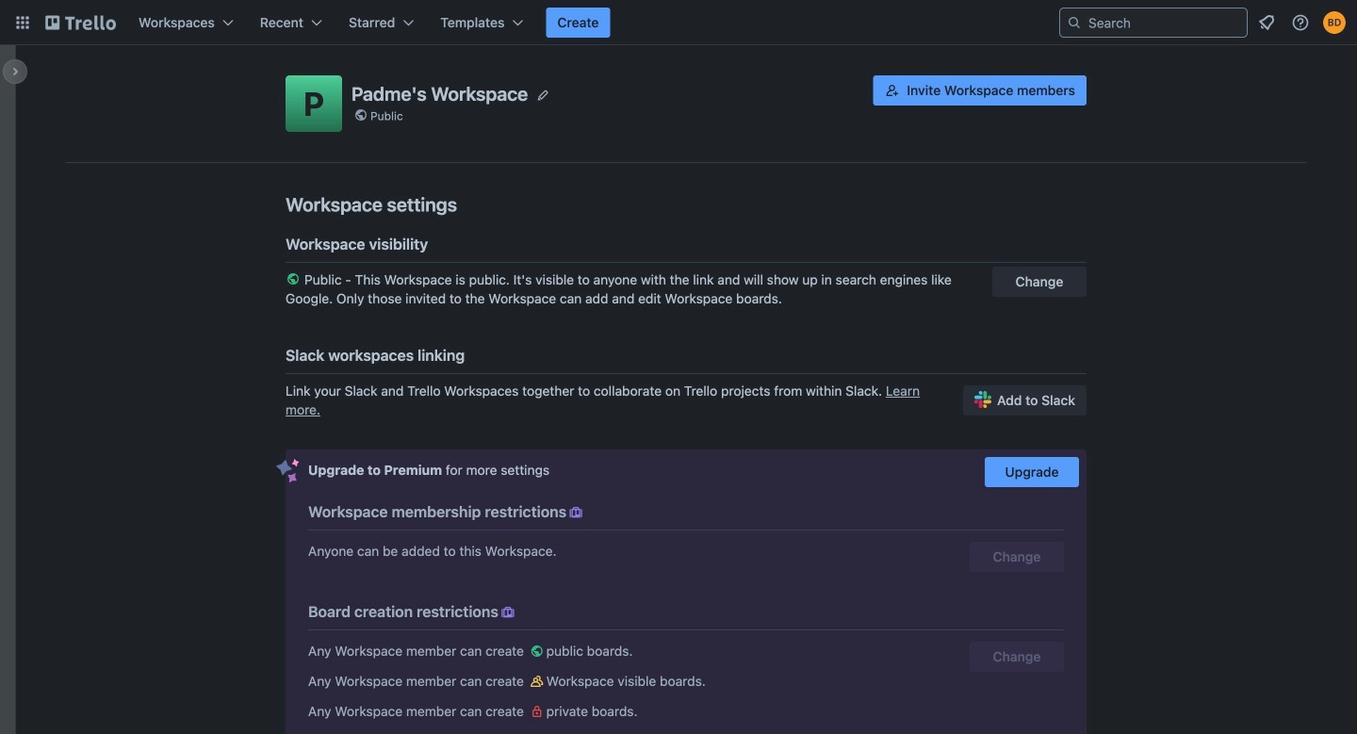 Task type: vqa. For each thing, say whether or not it's contained in the screenshot.
0 Notifications icon in the right of the page
yes



Task type: describe. For each thing, give the bounding box(es) containing it.
sparkle image
[[276, 459, 300, 484]]

search image
[[1067, 15, 1082, 30]]

barb dwyer (barbdwyer3) image
[[1324, 11, 1346, 34]]



Task type: locate. For each thing, give the bounding box(es) containing it.
open information menu image
[[1292, 13, 1311, 32]]

sm image
[[567, 504, 586, 522], [499, 603, 518, 622], [528, 642, 547, 661], [528, 672, 547, 691], [528, 702, 547, 721]]

switch to… image
[[13, 13, 32, 32]]

back to home image
[[45, 8, 116, 38]]

Search field
[[1082, 9, 1247, 36]]

primary element
[[0, 0, 1358, 45]]

0 notifications image
[[1256, 11, 1279, 34]]



